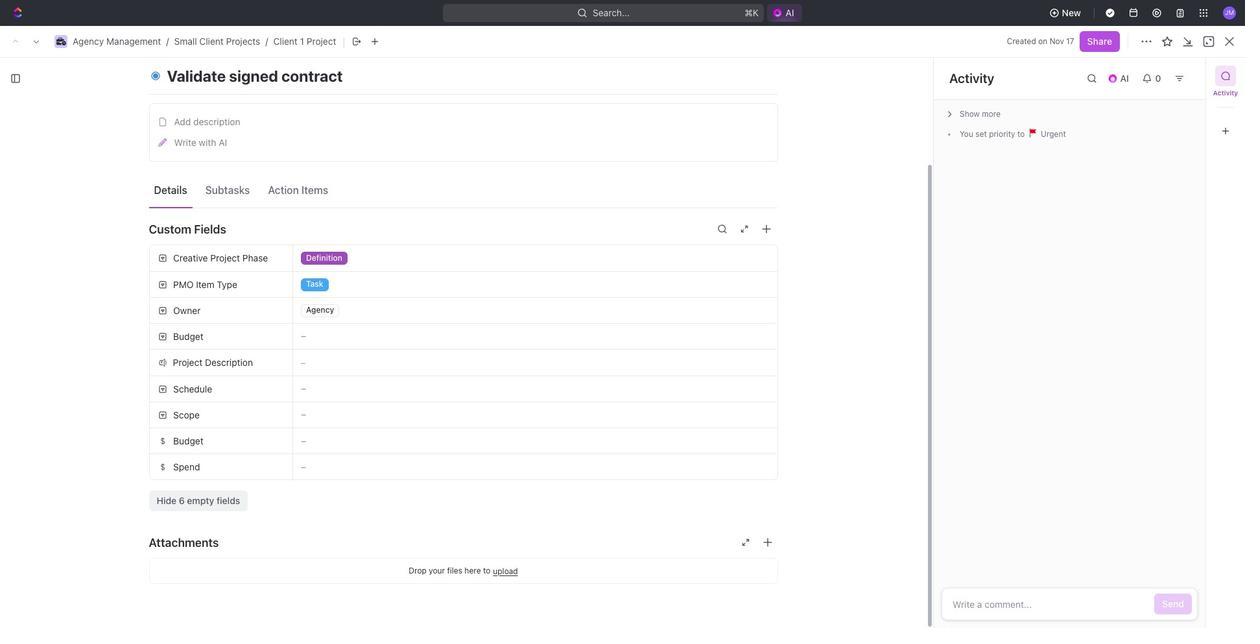 Task type: vqa. For each thing, say whether or not it's contained in the screenshot.


Task type: locate. For each thing, give the bounding box(es) containing it.
add task button right 5
[[339, 450, 395, 465]]

2 vertical spatial to
[[483, 566, 491, 575]]

2 vertical spatial 1
[[278, 106, 286, 128]]

3 – button from the top
[[293, 402, 778, 428]]

add task button
[[256, 320, 305, 336], [256, 418, 305, 433], [339, 450, 395, 465]]

1 horizontal spatial creative
[[230, 453, 259, 462]]

Set value for Spend Custom Field text field
[[293, 454, 778, 479]]

definition button
[[293, 245, 778, 271]]

write with ai
[[174, 137, 227, 148]]

0 vertical spatial with
[[199, 137, 216, 148]]

0 horizontal spatial with
[[199, 137, 216, 148]]

drop
[[409, 566, 427, 575]]

management up the estimate
[[106, 36, 161, 47]]

validate signed contract
[[167, 67, 343, 85], [261, 255, 366, 266]]

ai button left the 0
[[1103, 68, 1137, 89]]

1 vertical spatial budget
[[173, 435, 203, 446]]

contract up complete scope of work link
[[329, 255, 366, 266]]

1 vertical spatial to
[[331, 300, 340, 311]]

2 – button from the top
[[293, 376, 778, 402]]

share button down '17'
[[1065, 60, 1105, 81]]

complete scope of work link
[[258, 273, 450, 292]]

fields
[[194, 222, 226, 236]]

0 horizontal spatial agency management link
[[73, 36, 161, 47]]

6
[[179, 495, 185, 506]]

management for agency management / small client projects / client 1 project |
[[106, 36, 161, 47]]

add task right 5
[[355, 452, 389, 462]]

17
[[1067, 36, 1075, 46]]

to right 'priority'
[[1018, 129, 1025, 139]]

– button down – button
[[293, 376, 778, 402]]

ai
[[786, 7, 795, 18], [1121, 73, 1129, 84], [219, 137, 227, 148]]

creative up pmo
[[173, 252, 208, 263]]

drop your files here to upload
[[409, 566, 518, 576]]

– button up set value for budget custom field text box
[[293, 402, 778, 428]]

0 vertical spatial signed
[[229, 67, 278, 85]]

share for the bottom share button
[[1072, 65, 1097, 76]]

– for budget
[[301, 330, 306, 341]]

budget down owner
[[173, 331, 203, 342]]

phase
[[242, 252, 268, 263]]

– button
[[293, 350, 778, 376]]

agency button
[[293, 298, 778, 323]]

hide 6 empty fields
[[157, 495, 240, 506]]

0 vertical spatial ai button
[[768, 4, 802, 22]]

project
[[292, 397, 323, 408]]

to inside the task sidebar content section
[[1018, 129, 1025, 139]]

task down create project schedule link
[[372, 452, 389, 462]]

0 button
[[1137, 68, 1170, 89]]

– inside button
[[301, 357, 306, 368]]

1 vertical spatial ai
[[1121, 73, 1129, 84]]

1 vertical spatial add task button
[[256, 418, 305, 433]]

validate signed contract up complete scope of work
[[261, 255, 366, 266]]

subtasks button
[[200, 178, 255, 202]]

add task button down the create
[[256, 418, 305, 433]]

1 vertical spatial management
[[252, 65, 306, 76]]

0 horizontal spatial management
[[106, 36, 161, 47]]

description
[[193, 116, 240, 127]]

2 – from the top
[[301, 357, 306, 368]]

to for meeting
[[331, 300, 340, 311]]

add task
[[261, 322, 300, 333], [261, 420, 300, 431], [355, 452, 389, 462]]

add task down the kickoff
[[261, 322, 300, 333]]

1 horizontal spatial /
[[266, 36, 268, 47]]

agency management link up the estimate
[[73, 36, 161, 47]]

create project schedule link
[[258, 393, 450, 412]]

management inside agency management / small client projects / client 1 project |
[[106, 36, 161, 47]]

share down '17'
[[1072, 65, 1097, 76]]

budget up spend
[[173, 435, 203, 446]]

2 horizontal spatial to
[[1018, 129, 1025, 139]]

0 horizontal spatial activity
[[950, 71, 995, 86]]

creative
[[173, 252, 208, 263], [230, 453, 259, 462]]

1 vertical spatial ai button
[[1103, 68, 1137, 89]]

agency management
[[218, 65, 306, 76]]

0 vertical spatial – button
[[293, 324, 778, 349]]

small client projects link up the estimate
[[174, 36, 260, 47]]

ai button
[[768, 4, 802, 22], [1103, 68, 1137, 89]]

0 vertical spatial management
[[106, 36, 161, 47]]

scope down schedule
[[173, 409, 199, 420]]

task up meeting
[[306, 279, 323, 289]]

validate down agency management / small client projects / client 1 project |
[[167, 67, 226, 85]]

1 down the agency management
[[278, 106, 286, 128]]

1 horizontal spatial to
[[483, 566, 491, 575]]

more
[[982, 109, 1001, 119]]

2 vertical spatial add task button
[[339, 450, 395, 465]]

2 vertical spatial – button
[[293, 402, 778, 428]]

task sidebar navigation tab list
[[1212, 66, 1240, 141]]

client 1 project
[[225, 106, 352, 128]]

prepare for asset creation and deliverables link
[[258, 559, 450, 578]]

0 vertical spatial share
[[1088, 36, 1113, 47]]

– button down agency dropdown button
[[293, 324, 778, 349]]

0 vertical spatial scope
[[305, 277, 332, 288]]

set
[[976, 129, 987, 139]]

1 vertical spatial creative
[[230, 453, 259, 462]]

4 – from the top
[[301, 409, 306, 420]]

with
[[199, 137, 216, 148], [435, 300, 453, 311]]

creative for creative project phase
[[173, 252, 208, 263]]

1 right the 0
[[1180, 66, 1184, 75]]

share button
[[1080, 31, 1120, 52], [1065, 60, 1105, 81]]

contract down client 1 project link
[[282, 67, 343, 85]]

ai right ⌘k
[[786, 7, 795, 18]]

1 vertical spatial agency management link
[[202, 63, 310, 79]]

3 – from the top
[[301, 383, 306, 394]]

1 vertical spatial add task
[[261, 420, 300, 431]]

– button for scope
[[293, 402, 778, 428]]

item
[[196, 279, 214, 290]]

on
[[1039, 36, 1048, 46]]

with down "add description"
[[199, 137, 216, 148]]

description
[[205, 357, 253, 368]]

0 vertical spatial activity
[[950, 71, 995, 86]]

add description
[[174, 116, 240, 127]]

0 vertical spatial add task
[[261, 322, 300, 333]]

Search tasks... text field
[[1084, 176, 1214, 196]]

0 vertical spatial validate
[[167, 67, 226, 85]]

1 horizontal spatial signed
[[298, 255, 327, 266]]

custom fields element
[[149, 245, 778, 511]]

production
[[261, 453, 300, 462]]

1 vertical spatial small
[[334, 65, 357, 76]]

1 horizontal spatial projects
[[386, 65, 420, 76]]

1 vertical spatial agency
[[218, 65, 249, 76]]

task sidebar content section
[[931, 58, 1206, 628]]

details
[[154, 184, 187, 196]]

share button right '17'
[[1080, 31, 1120, 52]]

0 horizontal spatial creative
[[173, 252, 208, 263]]

show more
[[960, 109, 1001, 119]]

validate signed contract up client 1 project
[[167, 67, 343, 85]]

1 horizontal spatial business time image
[[206, 67, 214, 74]]

ai inside dropdown button
[[1121, 73, 1129, 84]]

1
[[300, 36, 304, 47], [1180, 66, 1184, 75], [278, 106, 286, 128]]

creative inside custom fields element
[[173, 252, 208, 263]]

0 horizontal spatial ai button
[[768, 4, 802, 22]]

ai down 'description'
[[219, 137, 227, 148]]

1 vertical spatial with
[[435, 300, 453, 311]]

0 vertical spatial budget
[[173, 331, 203, 342]]

1 vertical spatial share button
[[1065, 60, 1105, 81]]

0 vertical spatial small
[[174, 36, 197, 47]]

1 vertical spatial activity
[[1214, 89, 1239, 97]]

0 horizontal spatial business time image
[[56, 38, 66, 45]]

1 horizontal spatial management
[[252, 65, 306, 76]]

client
[[199, 36, 224, 47], [273, 36, 298, 47], [359, 65, 383, 76], [225, 106, 274, 128]]

0 vertical spatial add task button
[[256, 320, 305, 336]]

1 vertical spatial – button
[[293, 376, 778, 402]]

1 vertical spatial validate
[[261, 255, 296, 266]]

activity
[[950, 71, 995, 86], [1214, 89, 1239, 97]]

/ down client 1 project link
[[312, 65, 315, 76]]

0 horizontal spatial agency
[[73, 36, 104, 47]]

signed
[[229, 67, 278, 85], [298, 255, 327, 266]]

set priority to
[[974, 129, 1027, 139]]

automations
[[1117, 65, 1172, 76]]

0 vertical spatial creative
[[173, 252, 208, 263]]

fields
[[217, 495, 240, 506]]

1 horizontal spatial small client projects link
[[317, 63, 423, 79]]

details button
[[149, 178, 192, 202]]

business time image
[[56, 38, 66, 45], [206, 67, 214, 74]]

1 horizontal spatial activity
[[1214, 89, 1239, 97]]

0 horizontal spatial to
[[331, 300, 340, 311]]

to right here
[[483, 566, 491, 575]]

0 horizontal spatial small client projects link
[[174, 36, 260, 47]]

1 vertical spatial small client projects link
[[317, 63, 423, 79]]

estimate
[[153, 60, 190, 71]]

show more button
[[942, 105, 1198, 123]]

1 left |
[[300, 36, 304, 47]]

projects inside agency management / small client projects / client 1 project |
[[226, 36, 260, 47]]

0 horizontal spatial projects
[[226, 36, 260, 47]]

0 horizontal spatial scope
[[173, 409, 199, 420]]

signed up complete scope of work
[[298, 255, 327, 266]]

1 horizontal spatial validate
[[261, 255, 296, 266]]

agency for agency management / small client projects / client 1 project |
[[73, 36, 104, 47]]

2 vertical spatial add task
[[355, 452, 389, 462]]

task down the kickoff
[[281, 322, 300, 333]]

Set value for Budget Custom Field text field
[[293, 428, 778, 453]]

creative left production
[[230, 453, 259, 462]]

ai button right ⌘k
[[768, 4, 802, 22]]

agency management link down agency management / small client projects / client 1 project |
[[202, 63, 310, 79]]

2 horizontal spatial agency
[[306, 305, 334, 315]]

add task down the create
[[261, 420, 300, 431]]

1 vertical spatial scope
[[173, 409, 199, 420]]

small up the estimate
[[174, 36, 197, 47]]

scope left "of"
[[305, 277, 332, 288]]

1 horizontal spatial ai
[[786, 7, 795, 18]]

1 budget from the top
[[173, 331, 203, 342]]

tree
[[5, 348, 182, 628]]

share right '17'
[[1088, 36, 1113, 47]]

0 horizontal spatial validate
[[167, 67, 226, 85]]

to
[[1018, 129, 1025, 139], [331, 300, 340, 311], [483, 566, 491, 575]]

action items button
[[263, 178, 334, 202]]

0 vertical spatial 1
[[300, 36, 304, 47]]

contract
[[282, 67, 343, 85], [329, 255, 366, 266]]

0 horizontal spatial small
[[174, 36, 197, 47]]

0 vertical spatial share button
[[1080, 31, 1120, 52]]

1 vertical spatial business time image
[[206, 67, 214, 74]]

agency management link
[[73, 36, 161, 47], [202, 63, 310, 79]]

sidebar navigation
[[0, 55, 194, 628]]

1 vertical spatial projects
[[386, 65, 420, 76]]

0 vertical spatial to
[[1018, 129, 1025, 139]]

agency inside agency management / small client projects / client 1 project |
[[73, 36, 104, 47]]

validate up complete
[[261, 255, 296, 266]]

upload button
[[493, 566, 518, 576]]

spend
[[173, 461, 200, 472]]

small client projects link
[[174, 36, 260, 47], [317, 63, 423, 79]]

add task button down the kickoff
[[256, 320, 305, 336]]

1 horizontal spatial 1
[[300, 36, 304, 47]]

create
[[261, 397, 290, 408]]

–
[[301, 330, 306, 341], [301, 357, 306, 368], [301, 383, 306, 394], [301, 409, 306, 420]]

/ up the estimate
[[166, 36, 169, 47]]

owner
[[173, 305, 200, 316]]

to down "of"
[[331, 300, 340, 311]]

2 vertical spatial agency
[[306, 305, 334, 315]]

1 – from the top
[[301, 330, 306, 341]]

small client projects link down |
[[317, 63, 423, 79]]

show
[[960, 109, 980, 119]]

0 horizontal spatial signed
[[229, 67, 278, 85]]

ai left 0 dropdown button
[[1121, 73, 1129, 84]]

/
[[166, 36, 169, 47], [266, 36, 268, 47], [312, 65, 315, 76]]

2 budget from the top
[[173, 435, 203, 446]]

1 – button from the top
[[293, 324, 778, 349]]

1 vertical spatial 1
[[1180, 66, 1184, 75]]

1 horizontal spatial small
[[334, 65, 357, 76]]

validate
[[167, 67, 226, 85], [261, 255, 296, 266]]

scope
[[305, 277, 332, 288], [173, 409, 199, 420]]

custom fields
[[149, 222, 226, 236]]

2 horizontal spatial ai
[[1121, 73, 1129, 84]]

with inside button
[[199, 137, 216, 148]]

1 horizontal spatial agency management link
[[202, 63, 310, 79]]

management
[[106, 36, 161, 47], [252, 65, 306, 76]]

/ up the agency management
[[266, 36, 268, 47]]

small down |
[[334, 65, 357, 76]]

0 horizontal spatial ai
[[219, 137, 227, 148]]

small inside agency management / small client projects / client 1 project |
[[174, 36, 197, 47]]

agency for agency management
[[218, 65, 249, 76]]

with left "client"
[[435, 300, 453, 311]]

add up write at the top
[[174, 116, 191, 127]]

management down client 1 project link
[[252, 65, 306, 76]]

agency inside dropdown button
[[306, 305, 334, 315]]

1 horizontal spatial agency
[[218, 65, 249, 76]]

1 vertical spatial share
[[1072, 65, 1097, 76]]

create project schedule
[[261, 397, 364, 408]]

– for scope
[[301, 409, 306, 420]]

0 vertical spatial projects
[[226, 36, 260, 47]]

0 vertical spatial agency
[[73, 36, 104, 47]]

signed up client 1 project
[[229, 67, 278, 85]]

1 vertical spatial signed
[[298, 255, 327, 266]]



Task type: describe. For each thing, give the bounding box(es) containing it.
kickoff
[[261, 300, 292, 311]]

add task for complete
[[261, 322, 300, 333]]

add task for create
[[261, 420, 300, 431]]

business time image inside agency management link
[[206, 67, 214, 74]]

0 horizontal spatial 1
[[278, 106, 286, 128]]

pmo item type
[[173, 279, 237, 290]]

1 horizontal spatial ai button
[[1103, 68, 1137, 89]]

empty
[[187, 495, 214, 506]]

creative project phase
[[173, 252, 268, 263]]

creative production
[[230, 453, 300, 462]]

asset
[[312, 563, 335, 574]]

priority
[[989, 129, 1016, 139]]

1 vertical spatial contract
[[329, 255, 366, 266]]

1 inside agency management / small client projects / client 1 project |
[[300, 36, 304, 47]]

attachments
[[149, 536, 219, 549]]

for
[[297, 563, 310, 574]]

add right 5
[[355, 452, 370, 462]]

0 vertical spatial small client projects link
[[174, 36, 260, 47]]

created
[[1007, 36, 1037, 46]]

new button
[[1044, 3, 1089, 23]]

1 vertical spatial validate signed contract
[[261, 255, 366, 266]]

0 vertical spatial business time image
[[56, 38, 66, 45]]

kickoff meeting to walkthrough process with client
[[261, 300, 479, 311]]

process
[[398, 300, 432, 311]]

deliverables
[[393, 563, 445, 574]]

action
[[268, 184, 299, 196]]

ai button
[[1103, 68, 1137, 89]]

subtasks
[[205, 184, 250, 196]]

0 vertical spatial validate signed contract
[[167, 67, 343, 85]]

0 vertical spatial agency management link
[[73, 36, 161, 47]]

add description button
[[153, 112, 774, 132]]

client
[[455, 300, 479, 311]]

here
[[465, 566, 481, 575]]

write
[[174, 137, 196, 148]]

– for schedule
[[301, 383, 306, 394]]

and
[[375, 563, 391, 574]]

1 horizontal spatial scope
[[305, 277, 332, 288]]

0 vertical spatial ai
[[786, 7, 795, 18]]

creation
[[337, 563, 372, 574]]

definition
[[306, 253, 342, 263]]

add task button for create
[[256, 418, 305, 433]]

complete scope of work
[[261, 277, 368, 288]]

small client projects
[[334, 65, 420, 76]]

task button
[[293, 272, 778, 297]]

send
[[1163, 598, 1185, 609]]

agency for agency
[[306, 305, 334, 315]]

share for topmost share button
[[1088, 36, 1113, 47]]

nov
[[1050, 36, 1065, 46]]

add task button for complete
[[256, 320, 305, 336]]

project inside agency management / small client projects / client 1 project |
[[307, 36, 336, 47]]

activity inside task sidebar navigation tab list
[[1214, 89, 1239, 97]]

add inside button
[[174, 116, 191, 127]]

you
[[960, 129, 974, 139]]

activity inside the task sidebar content section
[[950, 71, 995, 86]]

work
[[346, 277, 368, 288]]

items
[[302, 184, 328, 196]]

2 horizontal spatial /
[[312, 65, 315, 76]]

walkthrough
[[342, 300, 396, 311]]

project description
[[173, 357, 253, 368]]

jm
[[1225, 9, 1235, 16]]

urgent
[[1039, 129, 1066, 139]]

search...
[[593, 7, 630, 18]]

management for agency management
[[252, 65, 306, 76]]

creative for creative production
[[230, 453, 259, 462]]

to inside drop your files here to upload
[[483, 566, 491, 575]]

your
[[429, 566, 445, 575]]

type
[[217, 279, 237, 290]]

0 horizontal spatial /
[[166, 36, 169, 47]]

validate signed contract link
[[258, 251, 450, 270]]

pencil image
[[158, 138, 167, 147]]

action items
[[268, 184, 328, 196]]

0
[[1156, 73, 1162, 84]]

timeline link
[[738, 146, 777, 164]]

new
[[1062, 7, 1081, 18]]

created on nov 17
[[1007, 36, 1075, 46]]

scheduling
[[230, 356, 269, 364]]

to for priority
[[1018, 129, 1025, 139]]

custom
[[149, 222, 191, 236]]

scope inside custom fields element
[[173, 409, 199, 420]]

1 horizontal spatial with
[[435, 300, 453, 311]]

tree inside sidebar navigation
[[5, 348, 182, 628]]

hide
[[157, 495, 177, 506]]

task down the create
[[281, 420, 300, 431]]

2 horizontal spatial 1
[[1180, 66, 1184, 75]]

– button for budget
[[293, 324, 778, 349]]

complete
[[261, 277, 303, 288]]

files
[[447, 566, 463, 575]]

timeline
[[740, 149, 777, 160]]

of
[[335, 277, 343, 288]]

prepare
[[261, 563, 295, 574]]

jm button
[[1220, 3, 1240, 23]]

– button for schedule
[[293, 376, 778, 402]]

– for project description
[[301, 357, 306, 368]]

attachments button
[[149, 527, 778, 558]]

agency management / small client projects / client 1 project |
[[73, 35, 345, 48]]

kickoff meeting to walkthrough process with client link
[[258, 296, 479, 315]]

schedule
[[173, 383, 212, 394]]

2 vertical spatial ai
[[219, 137, 227, 148]]

⌘k
[[745, 7, 759, 18]]

client 1 project link
[[273, 36, 336, 47]]

pmo
[[173, 279, 193, 290]]

send button
[[1155, 594, 1192, 614]]

5
[[314, 452, 319, 462]]

add down the kickoff
[[261, 322, 278, 333]]

schedule
[[325, 397, 364, 408]]

task inside dropdown button
[[306, 279, 323, 289]]

|
[[343, 35, 345, 48]]

meeting
[[294, 300, 329, 311]]

add down the create
[[261, 420, 278, 431]]

0 vertical spatial contract
[[282, 67, 343, 85]]



